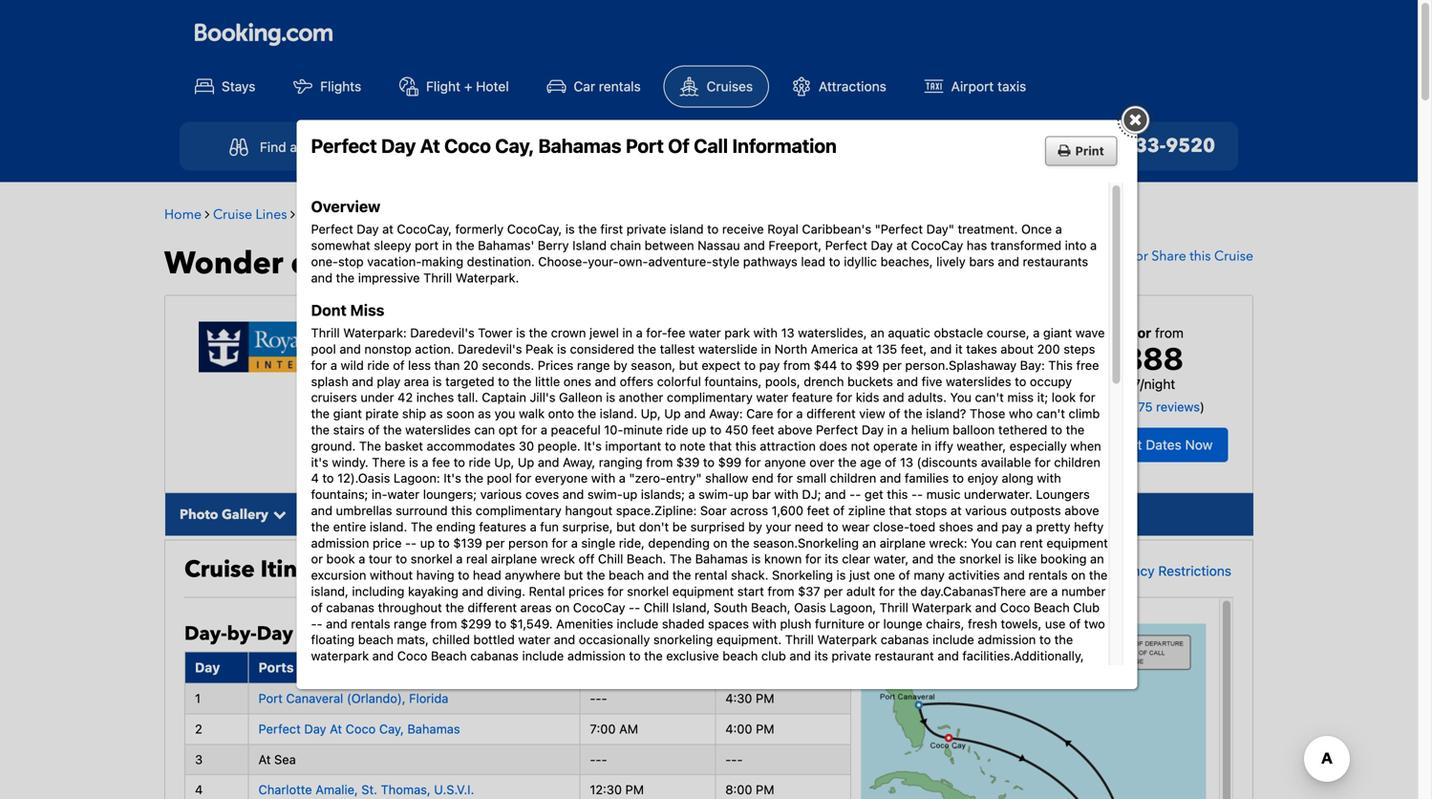Task type: locate. For each thing, give the bounding box(es) containing it.
ports inside the ports of call: perfect day at coco cay, bahamas • charlotte amalie, st. thomas, u.s.v.i. • philipsburg, st. maarten
[[452, 401, 487, 416]]

soon
[[447, 406, 475, 421]]

pineapple.
[[352, 729, 412, 744]]

2 horizontal spatial south
[[948, 729, 982, 744]]

0 vertical spatial airplane
[[880, 536, 926, 550]]

bar
[[357, 713, 377, 728], [554, 729, 574, 744], [1024, 729, 1044, 744], [888, 746, 908, 760]]

loungers;
[[423, 487, 477, 501]]

0 vertical spatial giant
[[1044, 326, 1073, 340]]

0 vertical spatial cay,
[[495, 134, 534, 157]]

& for 7 night eastern caribbean & perfect day wonder of the seas
[[686, 316, 701, 342]]

1 horizontal spatial /
[[1141, 376, 1145, 392]]

1 as from the left
[[430, 406, 443, 421]]

a right the into
[[1091, 238, 1098, 252]]

30
[[519, 439, 534, 453]]

and up number
[[1063, 563, 1086, 579]]

to up nassau
[[707, 222, 719, 236]]

cruise inside the travel menu navigation
[[469, 139, 509, 155]]

head up diving.
[[473, 568, 502, 582]]

fountains;
[[311, 487, 368, 501]]

island,
[[673, 600, 711, 614]]

a left tour
[[359, 552, 365, 566]]

275 reviews link
[[1131, 400, 1201, 414]]

1 angle right image from the left
[[205, 207, 210, 221]]

shaded down again),
[[541, 713, 584, 728]]

1 • from the left
[[759, 401, 765, 416]]

0 vertical spatial u.s.v.i.
[[956, 401, 999, 416]]

shallow
[[706, 471, 749, 485]]

full-
[[712, 697, 736, 711]]

perfect inside 7 night eastern caribbean & perfect day wonder of the seas
[[706, 316, 771, 342]]

night
[[1145, 376, 1176, 392]]

1 horizontal spatial per
[[824, 584, 843, 598]]

chevron up image
[[372, 507, 390, 521]]

those
[[970, 406, 1006, 421]]

and down beach.
[[648, 568, 669, 582]]

1 horizontal spatial including
[[933, 713, 986, 728]]

caribbean inside 7 night eastern caribbean & perfect day wonder of the seas
[[586, 316, 682, 342]]

jill's
[[530, 390, 556, 405]]

cruise for cruise lines
[[213, 206, 252, 224]]

pm for 4:00 pm
[[756, 722, 775, 736]]

2 vertical spatial per
[[824, 584, 843, 598]]

is inside overview perfect day at cococay, formerly cococay, is the first private island to receive royal caribbean's "perfect day" treatment. once a somewhat sleepy port in the bahamas' berry island chain between nassau and freeport, perfect day at cococay has transformed into a one-stop vacation-making destination. choose-your-own-adventure-style pathways lead to idyllic beaches, lively bars and restaurants and the impressive thrill waterpark.
[[566, 222, 575, 236]]

features
[[479, 519, 527, 534]]

cay, inside dialog
[[495, 134, 534, 157]]

2 cococay, from the left
[[507, 222, 562, 236]]

rental
[[529, 584, 565, 598]]

it
[[956, 342, 963, 356]]

or left book
[[311, 552, 323, 566]]

before
[[412, 697, 450, 711]]

and down the concoctions at the right
[[1047, 729, 1069, 744]]

0 vertical spatial range
[[577, 358, 610, 372]]

live
[[831, 697, 850, 711]]

1 horizontal spatial thomas,
[[899, 401, 953, 416]]

hefty
[[1075, 519, 1104, 534]]

fun,
[[686, 697, 709, 711]]

0 vertical spatial or
[[1136, 247, 1149, 265]]

1 vertical spatial per
[[486, 536, 505, 550]]

day-
[[184, 621, 227, 647]]

ground.
[[311, 439, 356, 453]]

450
[[725, 422, 749, 437]]

2 vertical spatial st.
[[362, 783, 378, 797]]

with up skipper'
[[411, 762, 435, 776]]

and up the floating
[[326, 616, 348, 631]]

1 vertical spatial amalie,
[[316, 783, 358, 797]]

stations
[[1026, 762, 1072, 776]]

--- for 1
[[590, 691, 607, 705]]

island,
[[311, 584, 349, 598]]

0 vertical spatial its
[[825, 552, 839, 566]]

to down accommodates
[[454, 455, 465, 469]]

splash
[[311, 374, 349, 388]]

chilled
[[432, 632, 470, 647]]

fee up 'tallest'
[[668, 326, 686, 340]]

1 vertical spatial &
[[686, 316, 701, 342]]

bar down end
[[752, 487, 771, 501]]

and up the fresh at the right bottom of page
[[976, 600, 997, 614]]

0 horizontal spatial 13
[[782, 326, 795, 340]]

a down less.barsyou're
[[676, 697, 683, 711]]

0 vertical spatial complimentary
[[667, 390, 753, 405]]

1 horizontal spatial port
[[557, 380, 583, 396]]

2 horizontal spatial cabanas
[[881, 632, 930, 647]]

eastern for 7 night eastern caribbean & perfect day wonder of the seas
[[511, 316, 581, 342]]

you up opt on the left
[[495, 406, 516, 421]]

$888
[[1103, 341, 1184, 377]]

attractions link
[[777, 67, 902, 107]]

prices
[[538, 358, 574, 372]]

0 horizontal spatial rentals
[[351, 616, 390, 631]]

making
[[422, 254, 464, 269]]

cruises
[[707, 79, 753, 94]]

and down transformed
[[998, 254, 1020, 269]]

anywhere up rental
[[505, 568, 561, 582]]

or inside wonder of the seas main content
[[1136, 247, 1149, 265]]

1 horizontal spatial cococay,
[[507, 222, 562, 236]]

4 inside dont miss thrill waterpark: daredevil's tower is the crown jewel in a for-fee water park with 13 waterslides, an aquatic obstacle course, a giant wave pool and nonstop action. daredevil's peak is considered the tallest waterslide in north america at 135 feet, and it takes about 200 steps for a wild ride of less than 20 seconds. prices range by season, but expect to pay from $44 to $99 per person.splashaway bay: this free splash and play area is targeted to the little ones and offers colorful fountains, pools, drench buckets and five waterslides to occupy cruisers under 42 inches tall. captain jill's galleon is another complimentary water feature for kids and adults. you can't miss it; look for the giant pirate ship as soon as you walk onto the island. up, up and away: care for a different view of the island? those who can't climb the stairs of the waterslides can opt for a peaceful 10-minute ride up to 450 feet above perfect day in a helium balloon tethered to the ground. the basket accommodates 30 people. it's important to note that this attraction does not operate in iffy weather, especially when it's windy. there is a fee to ride up, up and away, ranging from $39 to $99 for anyone over the age of 13 (discounts available for children 4 to 12).oasis lagoon: it's the pool for everyone with a "zero-entry" shallow end for small children and families to enjoy along with fountains; in-water loungers; various coves and swim-up islands; a swim-up bar with dj; and -- get this -- music underwater. loungers and umbrellas surround this complimentary hangout space.zipline: soar across 1,600 feet of zipline that stops at various outposts above the entire island. the ending features a fun surprise, but don't be surprised by your need to wear close-toed shoes and pay a pretty hefty admission price -- up to $139 per person for a single ride, depending on the season.snorkeling an airplane wreck:  you can rent equipment or book a tour to snorkel a real airplane wreck off chill beach. the bahamas is known for its clear water, and the snorkel is like booking an excursion without having to head anywhere but the beach and the rental shack. snorkeling is just one of many activities and rentals on the island, including kayaking and diving. rental prices for snorkel equipment start from $37 per adult for the day.cabanasthere are a number of cabanas throughout the different areas on cococay -- chill island, south beach, oasis lagoon, thrill waterpark and coco beach club -- and rentals range from $299 to $1,549. amenities include shaded spaces with plush furniture or lounge chairs, fresh towels, use of two floating beach mats, chilled bottled water and occasionally snorkeling equipment. thrill waterpark cabanas include admission to the waterpark and coco beach cabanas include admission to the exclusive beach club and its private restaurant and facilities.additionally, there are overwater bungalows located within the coco beach club that accommodate up to eight guests from $999.those on a budget can rent daybeds and clamshells to lounge in luxury, for less.barsyou're never far from a bar anywhere on perfect day. as you enter the arrivals plaza (or before you head out again), captain jack's is a fun, full-service bar with live music and tabletop jenga. the wacky seagull bar is on chill beach and offers shaded adirondack chairs and beach views while serving up drinks, including frozen concoctions from a pineapple. a wacky seagull junior bar is farther down the beach. down by south beach, you'll find the south beach bar and sandtrap bar, but the real showstopper here is the floating bar, which is just that.the oasis lagoon bar is another swim-up bar, this time in the oasis pool with about 23 in-water seats. grab a coco loco here, which is the island's signature drink.self-serve beer stations are located at both skipper' grill and chill grill.
[[311, 471, 319, 485]]

include
[[617, 616, 659, 631], [933, 632, 975, 647], [522, 649, 564, 663]]

there
[[372, 455, 406, 469]]

oasis up charlotte amalie, st. thomas, u.s.v.i. link
[[347, 762, 379, 776]]

bar down find
[[888, 746, 908, 760]]

of inside 7 night eastern caribbean & perfect day wonder of the seas
[[497, 344, 511, 365]]

day up 'pools,'
[[776, 316, 813, 342]]

1 horizontal spatial are
[[1030, 584, 1048, 598]]

stays
[[222, 79, 256, 94]]

1 vertical spatial captain
[[575, 697, 619, 711]]

to down occasionally
[[629, 649, 641, 663]]

within
[[539, 665, 574, 679]]

a left for-
[[636, 326, 643, 340]]

0 vertical spatial /
[[1141, 376, 1145, 392]]

"perfect
[[875, 222, 923, 236]]

u.s.v.i. inside the ports of call: perfect day at coco cay, bahamas • charlotte amalie, st. thomas, u.s.v.i. • philipsburg, st. maarten
[[956, 401, 999, 416]]

0 vertical spatial can
[[474, 422, 495, 437]]

0 vertical spatial that
[[709, 439, 732, 453]]

1 horizontal spatial seas
[[502, 206, 531, 224]]

for down one
[[879, 584, 895, 598]]

enter
[[1038, 681, 1069, 695]]

1 vertical spatial pool
[[487, 471, 512, 485]]

to up bottled at the left bottom
[[495, 616, 507, 631]]

price
[[373, 536, 402, 550]]

amalie, down sandtrap
[[316, 783, 358, 797]]

1 vertical spatial include
[[933, 632, 975, 647]]

0 horizontal spatial charlotte
[[259, 783, 312, 797]]

ship
[[402, 406, 427, 421]]

0 vertical spatial various
[[480, 487, 522, 501]]

to left the note
[[665, 439, 677, 453]]

interior
[[1103, 325, 1152, 341]]

another up drink.self-
[[924, 746, 968, 760]]

0 horizontal spatial giant
[[333, 406, 362, 421]]

play
[[377, 374, 401, 388]]

cabanas down bottled at the left bottom
[[471, 649, 519, 663]]

& right for-
[[686, 316, 701, 342]]

perfect inside the ports of call: perfect day at coco cay, bahamas • charlotte amalie, st. thomas, u.s.v.i. • philipsburg, st. maarten
[[540, 401, 586, 416]]

0 vertical spatial including
[[352, 584, 405, 598]]

itinerary down entire
[[261, 554, 355, 585]]

different
[[807, 406, 856, 421], [468, 600, 517, 614]]

0 horizontal spatial feet
[[752, 422, 775, 437]]

canaveral
[[587, 380, 648, 396], [286, 691, 343, 705]]

range down throughout
[[394, 616, 427, 631]]

night up "berry"
[[553, 206, 587, 224]]

private inside dont miss thrill waterpark: daredevil's tower is the crown jewel in a for-fee water park with 13 waterslides, an aquatic obstacle course, a giant wave pool and nonstop action. daredevil's peak is considered the tallest waterslide in north america at 135 feet, and it takes about 200 steps for a wild ride of less than 20 seconds. prices range by season, but expect to pay from $44 to $99 per person.splashaway bay: this free splash and play area is targeted to the little ones and offers colorful fountains, pools, drench buckets and five waterslides to occupy cruisers under 42 inches tall. captain jill's galleon is another complimentary water feature for kids and adults. you can't miss it; look for the giant pirate ship as soon as you walk onto the island. up, up and away: care for a different view of the island? those who can't climb the stairs of the waterslides can opt for a peaceful 10-minute ride up to 450 feet above perfect day in a helium balloon tethered to the ground. the basket accommodates 30 people. it's important to note that this attraction does not operate in iffy weather, especially when it's windy. there is a fee to ride up, up and away, ranging from $39 to $99 for anyone over the age of 13 (discounts available for children 4 to 12).oasis lagoon: it's the pool for everyone with a "zero-entry" shallow end for small children and families to enjoy along with fountains; in-water loungers; various coves and swim-up islands; a swim-up bar with dj; and -- get this -- music underwater. loungers and umbrellas surround this complimentary hangout space.zipline: soar across 1,600 feet of zipline that stops at various outposts above the entire island. the ending features a fun surprise, but don't be surprised by your need to wear close-toed shoes and pay a pretty hefty admission price -- up to $139 per person for a single ride, depending on the season.snorkeling an airplane wreck:  you can rent equipment or book a tour to snorkel a real airplane wreck off chill beach. the bahamas is known for its clear water, and the snorkel is like booking an excursion without having to head anywhere but the beach and the rental shack. snorkeling is just one of many activities and rentals on the island, including kayaking and diving. rental prices for snorkel equipment start from $37 per adult for the day.cabanasthere are a number of cabanas throughout the different areas on cococay -- chill island, south beach, oasis lagoon, thrill waterpark and coco beach club -- and rentals range from $299 to $1,549. amenities include shaded spaces with plush furniture or lounge chairs, fresh towels, use of two floating beach mats, chilled bottled water and occasionally snorkeling equipment. thrill waterpark cabanas include admission to the waterpark and coco beach cabanas include admission to the exclusive beach club and its private restaurant and facilities.additionally, there are overwater bungalows located within the coco beach club that accommodate up to eight guests from $999.those on a budget can rent daybeds and clamshells to lounge in luxury, for less.barsyou're never far from a bar anywhere on perfect day. as you enter the arrivals plaza (or before you head out again), captain jack's is a fun, full-service bar with live music and tabletop jenga. the wacky seagull bar is on chill beach and offers shaded adirondack chairs and beach views while serving up drinks, including frozen concoctions from a pineapple. a wacky seagull junior bar is farther down the beach. down by south beach, you'll find the south beach bar and sandtrap bar, but the real showstopper here is the floating bar, which is just that.the oasis lagoon bar is another swim-up bar, this time in the oasis pool with about 23 in-water seats. grab a coco loco here, which is the island's signature drink.self-serve beer stations are located at both skipper' grill and chill grill.
[[832, 649, 872, 663]]

per
[[883, 358, 902, 372], [486, 536, 505, 550], [824, 584, 843, 598]]

steps
[[1064, 342, 1096, 356]]

0 vertical spatial located
[[493, 665, 536, 679]]

for up wreck
[[552, 536, 568, 550]]

0 vertical spatial rent
[[1020, 536, 1044, 550]]

$99 up buckets
[[856, 358, 880, 372]]

bar up views
[[781, 697, 800, 711]]

giant up stairs
[[333, 406, 362, 421]]

surround
[[396, 503, 448, 518]]

cruise for cruise search
[[979, 247, 1018, 265]]

0 vertical spatial itinerary
[[317, 505, 372, 524]]

a down 'floating'
[[615, 762, 622, 776]]

airplane down person
[[491, 552, 537, 566]]

waterpark
[[912, 600, 972, 614], [818, 632, 878, 647]]

1 vertical spatial /
[[1109, 400, 1112, 414]]

bar, up loco
[[655, 746, 677, 760]]

at up the shoes at the bottom
[[951, 503, 962, 518]]

1 horizontal spatial giant
[[1044, 326, 1073, 340]]

car
[[574, 79, 596, 94]]

coco down the flight + hotel
[[445, 134, 491, 157]]

1 horizontal spatial ride
[[469, 455, 491, 469]]

bar, down pineapple.
[[367, 746, 390, 760]]

roundtrip: from port canaveral (orlando), florida
[[452, 380, 760, 396]]

thrill inside overview perfect day at cococay, formerly cococay, is the first private island to receive royal caribbean's "perfect day" treatment. once a somewhat sleepy port in the bahamas' berry island chain between nassau and freeport, perfect day at cococay has transformed into a one-stop vacation-making destination. choose-your-own-adventure-style pathways lead to idyllic beaches, lively bars and restaurants and the impressive thrill waterpark.
[[424, 270, 452, 285]]

2 vertical spatial ride
[[469, 455, 491, 469]]

you
[[495, 406, 516, 421], [1014, 681, 1035, 695], [453, 697, 474, 711]]

0 horizontal spatial u.s.v.i.
[[434, 783, 474, 797]]

0 horizontal spatial royal
[[299, 206, 332, 224]]

are down age
[[1030, 584, 1048, 598]]

& for 7 night eastern caribbean & perfect day
[[707, 206, 716, 224]]

itinerary button
[[302, 493, 406, 536]]

now
[[1186, 437, 1213, 452]]

pm for 12:30 pm
[[626, 783, 644, 797]]

0 vertical spatial per
[[883, 358, 902, 372]]

print image
[[1059, 144, 1076, 157]]

day down arrivals
[[304, 722, 327, 736]]

of
[[463, 206, 476, 224], [291, 243, 322, 285], [497, 344, 511, 365], [393, 358, 405, 372], [490, 401, 504, 416], [889, 406, 901, 421], [368, 422, 380, 437], [885, 455, 897, 469], [833, 503, 845, 518], [899, 568, 911, 582], [311, 600, 323, 614], [1070, 616, 1081, 631], [297, 659, 311, 675]]

cruise itinerary map image
[[861, 624, 1207, 799]]

0 vertical spatial up
[[665, 406, 681, 421]]

2 horizontal spatial admission
[[978, 632, 1037, 647]]

2 horizontal spatial ride
[[667, 422, 689, 437]]

1 vertical spatial which
[[723, 762, 757, 776]]

in- up chevron up icon
[[372, 487, 388, 501]]

minute
[[624, 422, 663, 437]]

8:00 pm
[[726, 783, 775, 797]]

charlotte inside the ports of call: perfect day at coco cay, bahamas • charlotte amalie, st. thomas, u.s.v.i. • philipsburg, st. maarten
[[769, 401, 826, 416]]

2 angle right image from the left
[[291, 207, 295, 221]]

amalie, inside the ports of call: perfect day at coco cay, bahamas • charlotte amalie, st. thomas, u.s.v.i. • philipsburg, st. maarten
[[830, 401, 875, 416]]

2 vertical spatial cay,
[[379, 722, 404, 736]]

5
[[1116, 400, 1123, 414]]

bahamas
[[539, 134, 622, 157], [699, 401, 756, 416], [696, 552, 748, 566], [408, 722, 460, 736]]

waterslides down person.splashaway
[[946, 374, 1012, 388]]

0 horizontal spatial cococay
[[573, 600, 626, 614]]

1 horizontal spatial &
[[707, 206, 716, 224]]

& inside 7 night eastern caribbean & perfect day wonder of the seas
[[686, 316, 701, 342]]

beach up less.barsyou're
[[633, 665, 669, 679]]

1 horizontal spatial real
[[466, 552, 488, 566]]

to right having
[[458, 568, 470, 582]]

bar up here
[[554, 729, 574, 744]]

tower
[[478, 326, 513, 340]]

1 horizontal spatial angle right image
[[291, 207, 295, 221]]

8:00
[[726, 783, 753, 797]]

eastern for 7 night eastern caribbean & perfect day
[[591, 206, 636, 224]]

0 vertical spatial night
[[553, 206, 587, 224]]

0 horizontal spatial angle right image
[[205, 207, 210, 221]]

0 vertical spatial daredevil's
[[410, 326, 475, 340]]

1 horizontal spatial above
[[1065, 503, 1100, 518]]

this
[[1049, 358, 1073, 372]]

of down the 'tower'
[[497, 344, 511, 365]]

pm for 8:00 pm
[[756, 783, 775, 797]]

perfect day at coco cay, bahamas port of call information dialog
[[297, 106, 1150, 799]]

1 vertical spatial florida
[[409, 691, 449, 705]]

a down age
[[1052, 584, 1059, 598]]

0 vertical spatial wacky
[[1036, 697, 1074, 711]]

home
[[164, 206, 202, 224]]

to left 'wear'
[[827, 519, 839, 534]]

0 horizontal spatial ride
[[367, 358, 390, 372]]

offers down season,
[[620, 374, 654, 388]]

florida right (or at bottom left
[[409, 691, 449, 705]]

1 vertical spatial canaveral
[[286, 691, 343, 705]]

1 horizontal spatial $99
[[856, 358, 880, 372]]

opt
[[499, 422, 518, 437]]

a up 200
[[1034, 326, 1040, 340]]

as
[[430, 406, 443, 421], [478, 406, 491, 421]]

umbrellas
[[336, 503, 392, 518]]

as down tall.
[[478, 406, 491, 421]]

cruise for cruise itinerary
[[184, 554, 255, 585]]

and up showstopper
[[479, 713, 500, 728]]

chairs,
[[926, 616, 965, 631]]

lagoon,
[[830, 600, 877, 614]]

royal up somewhat
[[299, 206, 332, 224]]

seagull down arrivals
[[311, 713, 354, 728]]

pm right 8:00
[[756, 783, 775, 797]]

2 vertical spatial seas
[[541, 344, 573, 365]]

fountains,
[[705, 374, 762, 388]]

/ inside interior from $888 $127 / night
[[1141, 376, 1145, 392]]

1 horizontal spatial up
[[665, 406, 681, 421]]

private inside overview perfect day at cococay, formerly cococay, is the first private island to receive royal caribbean's "perfect day" treatment. once a somewhat sleepy port in the bahamas' berry island chain between nassau and freeport, perfect day at cococay has transformed into a one-stop vacation-making destination. choose-your-own-adventure-style pathways lead to idyllic beaches, lively bars and restaurants and the impressive thrill waterpark.
[[627, 222, 667, 236]]

2 bar, from the left
[[655, 746, 677, 760]]

2 as from the left
[[478, 406, 491, 421]]

anyone
[[765, 455, 806, 469]]

beach up down
[[719, 713, 754, 728]]

port inside dialog
[[626, 134, 664, 157]]

1 vertical spatial feet
[[807, 503, 830, 518]]

0 horizontal spatial florida
[[409, 691, 449, 705]]

1,600
[[772, 503, 804, 518]]

st.
[[879, 401, 896, 416], [528, 418, 545, 434], [362, 783, 378, 797]]

cay,
[[495, 134, 534, 157], [669, 401, 696, 416], [379, 722, 404, 736]]

for down season.snorkeling
[[806, 552, 822, 566]]

at up sandtrap
[[330, 722, 342, 736]]

kayaking
[[408, 584, 459, 598]]

cabanas
[[326, 600, 375, 614], [881, 632, 930, 647], [471, 649, 519, 663]]

coco inside the ports of call: perfect day at coco cay, bahamas • charlotte amalie, st. thomas, u.s.v.i. • philipsburg, st. maarten
[[633, 401, 666, 416]]

ports for ports of call
[[259, 659, 294, 675]]

include up within at the bottom of page
[[522, 649, 564, 663]]

7:00 am
[[590, 722, 639, 736]]

2 vertical spatial that
[[702, 665, 725, 679]]

4.5
[[1075, 395, 1102, 415]]

4 down it's
[[311, 471, 319, 485]]

bar,
[[1025, 746, 1047, 760]]

impressive
[[358, 270, 420, 285]]

rent up arrivals
[[335, 681, 359, 695]]

you up island?
[[951, 390, 972, 405]]

u.s.v.i. up balloon
[[956, 401, 999, 416]]

0 vertical spatial real
[[466, 552, 488, 566]]

or right the save
[[1136, 247, 1149, 265]]

the
[[479, 206, 499, 224], [579, 222, 597, 236], [456, 238, 475, 252], [330, 243, 378, 285], [336, 270, 355, 285], [529, 326, 548, 340], [638, 342, 657, 356], [515, 344, 537, 365], [513, 374, 532, 388], [311, 406, 330, 421], [578, 406, 597, 421], [904, 406, 923, 421], [311, 422, 330, 437], [383, 422, 402, 437], [1066, 422, 1085, 437], [838, 455, 857, 469], [465, 471, 484, 485], [311, 519, 330, 534], [731, 536, 750, 550], [938, 552, 956, 566], [587, 568, 606, 582], [673, 568, 692, 582], [1090, 568, 1108, 582], [899, 584, 917, 598], [446, 600, 464, 614], [1055, 632, 1074, 647], [644, 649, 663, 663], [577, 665, 596, 679], [1072, 681, 1091, 695], [667, 729, 686, 744], [925, 729, 944, 744], [416, 746, 434, 760], [583, 746, 602, 760], [325, 762, 343, 776], [773, 762, 792, 776]]

1 horizontal spatial royal
[[768, 222, 799, 236]]

music up stops
[[927, 487, 961, 501]]

cay, for perfect day at coco cay, bahamas port of call information
[[495, 134, 534, 157]]

entire
[[333, 519, 366, 534]]

from up walk
[[525, 380, 554, 396]]

lounge up restaurant
[[884, 616, 923, 631]]

ride down accommodates
[[469, 455, 491, 469]]

0 horizontal spatial waterslides
[[405, 422, 471, 437]]

cococay inside overview perfect day at cococay, formerly cococay, is the first private island to receive royal caribbean's "perfect day" treatment. once a somewhat sleepy port in the bahamas' berry island chain between nassau and freeport, perfect day at cococay has transformed into a one-stop vacation-making destination. choose-your-own-adventure-style pathways lead to idyllic beaches, lively bars and restaurants and the impressive thrill waterpark.
[[911, 238, 964, 252]]

night
[[553, 206, 587, 224], [454, 316, 507, 342]]

attractions
[[819, 79, 887, 94]]

hotel
[[476, 79, 509, 94]]

and down amenities
[[554, 632, 576, 647]]

eastern
[[591, 206, 636, 224], [511, 316, 581, 342]]

0 vertical spatial head
[[473, 568, 502, 582]]

wonder inside 7 night eastern caribbean & perfect day wonder of the seas
[[437, 344, 493, 365]]

1 vertical spatial oasis
[[806, 746, 838, 760]]

seas inside 7 night eastern caribbean & perfect day wonder of the seas
[[541, 344, 573, 365]]

children
[[1055, 455, 1101, 469], [830, 471, 877, 485]]

eastern inside 7 night eastern caribbean & perfect day wonder of the seas
[[511, 316, 581, 342]]

0 vertical spatial feet
[[752, 422, 775, 437]]

0 horizontal spatial above
[[778, 422, 813, 437]]

which up here,
[[680, 746, 714, 760]]

views
[[758, 713, 790, 728]]

to right lead
[[829, 254, 841, 269]]

1 vertical spatial can
[[996, 536, 1017, 550]]

space.zipline:
[[616, 503, 697, 518]]

ride up the note
[[667, 422, 689, 437]]

and right ones
[[595, 374, 617, 388]]

up down the surround
[[420, 536, 435, 550]]

less
[[408, 358, 431, 372]]

up, up the minute
[[641, 406, 661, 421]]

1 vertical spatial beach,
[[823, 729, 862, 744]]

save or share this cruise
[[1104, 247, 1254, 265]]

/
[[1141, 376, 1145, 392], [1109, 400, 1112, 414]]

night inside 7 night eastern caribbean & perfect day wonder of the seas
[[454, 316, 507, 342]]

for
[[311, 358, 327, 372], [837, 390, 853, 405], [1080, 390, 1096, 405], [777, 406, 793, 421], [521, 422, 537, 437], [745, 455, 761, 469], [1035, 455, 1051, 469], [516, 471, 532, 485], [777, 471, 793, 485], [552, 536, 568, 550], [806, 552, 822, 566], [608, 584, 624, 598], [879, 584, 895, 598], [616, 681, 633, 695]]

0 vertical spatial &
[[707, 206, 716, 224]]

globe image
[[437, 381, 449, 394]]

1 vertical spatial another
[[924, 746, 968, 760]]

angle right image for home
[[205, 207, 210, 221]]

to down seconds.
[[498, 374, 510, 388]]

2 horizontal spatial pool
[[487, 471, 512, 485]]

1 horizontal spatial amalie,
[[830, 401, 875, 416]]

seagull
[[311, 713, 354, 728], [469, 729, 511, 744]]

in down helium
[[922, 439, 932, 453]]

caribbean for 7 night eastern caribbean & perfect day wonder of the seas
[[586, 316, 682, 342]]

it;
[[1038, 390, 1049, 405]]

overwater
[[366, 665, 424, 679]]

angle right image
[[205, 207, 210, 221], [291, 207, 295, 221]]

at
[[420, 134, 440, 157], [616, 401, 630, 416], [330, 722, 342, 736], [259, 752, 271, 766]]

wonder up targeted
[[437, 344, 493, 365]]

an up 135
[[871, 326, 885, 340]]

that down exclusive at the bottom of page
[[702, 665, 725, 679]]

/ inside 4.5 / 5 275 reviews )
[[1109, 400, 1112, 414]]

0 horizontal spatial can
[[311, 681, 332, 695]]

that down the 450
[[709, 439, 732, 453]]

pm for 4:30 pm
[[756, 691, 775, 705]]

1 vertical spatial including
[[933, 713, 986, 728]]

1 vertical spatial real
[[438, 746, 459, 760]]

4 inside wonder of the seas main content
[[195, 783, 203, 797]]

7 inside 7 night eastern caribbean & perfect day wonder of the seas
[[437, 316, 450, 342]]

0 vertical spatial you
[[951, 390, 972, 405]]

the up 'there'
[[359, 439, 381, 453]]



Task type: describe. For each thing, give the bounding box(es) containing it.
overview
[[311, 197, 381, 215]]

2 vertical spatial by
[[768, 729, 782, 744]]

to up without
[[396, 552, 407, 566]]

1 horizontal spatial south
[[785, 729, 819, 744]]

for up end
[[745, 455, 761, 469]]

2 vertical spatial you
[[453, 697, 474, 711]]

0 vertical spatial ride
[[367, 358, 390, 372]]

caribbean for 7 night eastern caribbean & perfect day
[[639, 206, 704, 224]]

(discounts
[[917, 455, 978, 469]]

and down one- at top
[[311, 270, 333, 285]]

a inside navigation
[[290, 139, 297, 155]]

1 horizontal spatial another
[[924, 746, 968, 760]]

close-
[[874, 519, 910, 534]]

0 vertical spatial fee
[[668, 326, 686, 340]]

print link
[[1046, 136, 1118, 166]]

cay, inside the ports of call: perfect day at coco cay, bahamas • charlotte amalie, st. thomas, u.s.v.i. • philipsburg, st. maarten
[[669, 401, 696, 416]]

less.barsyou're
[[636, 681, 724, 695]]

1 vertical spatial wacky
[[427, 729, 465, 744]]

in inside overview perfect day at cococay, formerly cococay, is the first private island to receive royal caribbean's "perfect day" treatment. once a somewhat sleepy port in the bahamas' berry island chain between nassau and freeport, perfect day at cococay has transformed into a one-stop vacation-making destination. choose-your-own-adventure-style pathways lead to idyllic beaches, lively bars and restaurants and the impressive thrill waterpark.
[[442, 238, 453, 252]]

4:30
[[726, 691, 753, 705]]

thrill down one
[[880, 600, 909, 614]]

7 for 7 night eastern caribbean & perfect day wonder of the seas
[[437, 316, 450, 342]]

is down beach.
[[718, 746, 727, 760]]

1 horizontal spatial admission
[[568, 649, 626, 663]]

and up get at right bottom
[[880, 471, 902, 485]]

chill left "grill."
[[505, 778, 530, 792]]

1 vertical spatial head
[[478, 697, 506, 711]]

water down $1,549.
[[518, 632, 551, 647]]

1 horizontal spatial which
[[723, 762, 757, 776]]

this right get at right bottom
[[887, 487, 908, 501]]

royal caribbean image
[[199, 322, 404, 372]]

$39
[[677, 455, 700, 469]]

and up many
[[913, 552, 934, 566]]

one
[[874, 568, 896, 582]]

flight + hotel
[[426, 79, 509, 94]]

0 vertical spatial $99
[[856, 358, 880, 372]]

choose-
[[538, 254, 588, 269]]

deals
[[513, 139, 546, 155]]

1 horizontal spatial or
[[868, 616, 880, 631]]

this inside wonder of the seas main content
[[1190, 247, 1212, 265]]

1 vertical spatial rent
[[335, 681, 359, 695]]

0 vertical spatial in-
[[372, 487, 388, 501]]

0 vertical spatial seagull
[[311, 713, 354, 728]]

ones
[[564, 374, 592, 388]]

1 horizontal spatial wacky
[[1036, 697, 1074, 711]]

1 vertical spatial you
[[971, 536, 993, 550]]

that.the
[[755, 746, 803, 760]]

with up the while
[[803, 697, 828, 711]]

to up fountains,
[[745, 358, 756, 372]]

and inside wonder of the seas main content
[[1063, 563, 1086, 579]]

furniture
[[815, 616, 865, 631]]

of left stop
[[291, 243, 322, 285]]

drench
[[804, 374, 844, 388]]

1 horizontal spatial can't
[[1037, 406, 1066, 421]]

area
[[404, 374, 429, 388]]

car rentals
[[574, 79, 641, 94]]

for right care
[[777, 406, 793, 421]]

save
[[1104, 247, 1132, 265]]

bahamas inside dont miss thrill waterpark: daredevil's tower is the crown jewel in a for-fee water park with 13 waterslides, an aquatic obstacle course, a giant wave pool and nonstop action. daredevil's peak is considered the tallest waterslide in north america at 135 feet, and it takes about 200 steps for a wild ride of less than 20 seconds. prices range by season, but expect to pay from $44 to $99 per person.splashaway bay: this free splash and play area is targeted to the little ones and offers colorful fountains, pools, drench buckets and five waterslides to occupy cruisers under 42 inches tall. captain jill's galleon is another complimentary water feature for kids and adults. you can't miss it; look for the giant pirate ship as soon as you walk onto the island. up, up and away: care for a different view of the island? those who can't climb the stairs of the waterslides can opt for a peaceful 10-minute ride up to 450 feet above perfect day in a helium balloon tethered to the ground. the basket accommodates 30 people. it's important to note that this attraction does not operate in iffy weather, especially when it's windy. there is a fee to ride up, up and away, ranging from $39 to $99 for anyone over the age of 13 (discounts available for children 4 to 12).oasis lagoon: it's the pool for everyone with a "zero-entry" shallow end for small children and families to enjoy along with fountains; in-water loungers; various coves and swim-up islands; a swim-up bar with dj; and -- get this -- music underwater. loungers and umbrellas surround this complimentary hangout space.zipline: soar across 1,600 feet of zipline that stops at various outposts above the entire island. the ending features a fun surprise, but don't be surprised by your need to wear close-toed shoes and pay a pretty hefty admission price -- up to $139 per person for a single ride, depending on the season.snorkeling an airplane wreck:  you can rent equipment or book a tour to snorkel a real airplane wreck off chill beach. the bahamas is known for its clear water, and the snorkel is like booking an excursion without having to head anywhere but the beach and the rental shack. snorkeling is just one of many activities and rentals on the island, including kayaking and diving. rental prices for snorkel equipment start from $37 per adult for the day.cabanasthere are a number of cabanas throughout the different areas on cococay -- chill island, south beach, oasis lagoon, thrill waterpark and coco beach club -- and rentals range from $299 to $1,549. amenities include shaded spaces with plush furniture or lounge chairs, fresh towels, use of two floating beach mats, chilled bottled water and occasionally snorkeling equipment. thrill waterpark cabanas include admission to the waterpark and coco beach cabanas include admission to the exclusive beach club and its private restaurant and facilities.additionally, there are overwater bungalows located within the coco beach club that accommodate up to eight guests from $999.those on a budget can rent daybeds and clamshells to lounge in luxury, for less.barsyou're never far from a bar anywhere on perfect day. as you enter the arrivals plaza (or before you head out again), captain jack's is a fun, full-service bar with live music and tabletop jenga. the wacky seagull bar is on chill beach and offers shaded adirondack chairs and beach views while serving up drinks, including frozen concoctions from a pineapple. a wacky seagull junior bar is farther down the beach. down by south beach, you'll find the south beach bar and sandtrap bar, but the real showstopper here is the floating bar, which is just that.the oasis lagoon bar is another swim-up bar, this time in the oasis pool with about 23 in-water seats. grab a coco loco here, which is the island's signature drink.self-serve beer stations are located at both skipper' grill and chill grill.
[[696, 552, 748, 566]]

america
[[811, 342, 859, 356]]

1 horizontal spatial waterslides
[[946, 374, 1012, 388]]

outposts
[[1011, 503, 1062, 518]]

2
[[195, 722, 202, 736]]

taxis
[[998, 79, 1027, 94]]

grill
[[453, 778, 476, 792]]

peaceful
[[551, 422, 601, 437]]

0 horizontal spatial club
[[672, 665, 699, 679]]

small
[[797, 471, 827, 485]]

1 horizontal spatial range
[[577, 358, 610, 372]]

is up lagoon:
[[409, 455, 419, 469]]

and down people.
[[538, 455, 560, 469]]

is up pineapple.
[[380, 713, 389, 728]]

at inside the ports of call: perfect day at coco cay, bahamas • charlotte amalie, st. thomas, u.s.v.i. • philipsburg, st. maarten
[[616, 401, 630, 416]]

paper plane image
[[1085, 249, 1104, 263]]

up up "beer"
[[1007, 746, 1022, 760]]

royal inside wonder of the seas main content
[[299, 206, 332, 224]]

up up you'll in the right bottom of the page
[[873, 713, 888, 728]]

day inside 7 night eastern caribbean & perfect day wonder of the seas
[[776, 316, 813, 342]]

here,
[[690, 762, 720, 776]]

of left there
[[297, 659, 311, 675]]

to left "eight" at the bottom right of the page
[[832, 665, 844, 679]]

)
[[1201, 400, 1205, 414]]

1 horizontal spatial snorkel
[[627, 584, 669, 598]]

on up number
[[1072, 568, 1086, 582]]

1 vertical spatial wonder
[[164, 243, 283, 285]]

call inside dialog
[[694, 134, 728, 157]]

0 horizontal spatial waterpark
[[818, 632, 878, 647]]

note
[[680, 439, 706, 453]]

the inside 7 night eastern caribbean & perfect day wonder of the seas
[[515, 344, 537, 365]]

season,
[[631, 358, 676, 372]]

targeted
[[446, 374, 495, 388]]

from up the "zero-
[[646, 455, 673, 469]]

0 vertical spatial waterpark
[[912, 600, 972, 614]]

free
[[1077, 358, 1100, 372]]

a right the once
[[1056, 222, 1063, 236]]

and up "$299"
[[462, 584, 484, 598]]

1 vertical spatial by
[[749, 519, 763, 534]]

and right dj;
[[825, 487, 847, 501]]

bar up bar,
[[1024, 729, 1044, 744]]

0 vertical spatial wonder
[[411, 206, 460, 224]]

from right far
[[782, 681, 809, 695]]

on down guests
[[904, 681, 919, 695]]

0 horizontal spatial include
[[522, 649, 564, 663]]

a down $139
[[456, 552, 463, 566]]

climb
[[1069, 406, 1100, 421]]

waterslides,
[[798, 326, 868, 340]]

1 vertical spatial it's
[[444, 471, 462, 485]]

2 vertical spatial cabanas
[[471, 649, 519, 663]]

with up '1,600'
[[775, 487, 799, 501]]

1 vertical spatial $99
[[718, 455, 742, 469]]

perfect up the tabletop
[[922, 681, 964, 695]]

for down walk
[[521, 422, 537, 437]]

cruise deals link
[[418, 128, 566, 165]]

1 horizontal spatial beach,
[[823, 729, 862, 744]]

chain
[[610, 238, 642, 252]]

to up out
[[504, 681, 515, 695]]

1 vertical spatial an
[[863, 536, 877, 550]]

chairs
[[656, 713, 691, 728]]

of inside the ports of call: perfect day at coco cay, bahamas • charlotte amalie, st. thomas, u.s.v.i. • philipsburg, st. maarten
[[490, 401, 504, 416]]

itinerary inside the itinerary dropdown button
[[317, 505, 372, 524]]

0 horizontal spatial real
[[438, 746, 459, 760]]

0 vertical spatial an
[[871, 326, 885, 340]]

1 vertical spatial complimentary
[[476, 503, 562, 518]]

1 vertical spatial about
[[439, 762, 472, 776]]

1 vertical spatial range
[[394, 616, 427, 631]]

1 vertical spatial its
[[815, 649, 829, 663]]

cruise for cruise deals
[[469, 139, 509, 155]]

and left five
[[897, 374, 919, 388]]

and down chairs,
[[938, 649, 959, 663]]

of
[[668, 134, 690, 157]]

night for 7 night eastern caribbean & perfect day wonder of the seas
[[454, 316, 507, 342]]

interior from $888 $127 / night
[[1103, 325, 1184, 392]]

0 horizontal spatial swim-
[[588, 487, 623, 501]]

from up chilled
[[430, 616, 457, 631]]

angle right image for cruise lines
[[291, 207, 295, 221]]

and down everyone
[[563, 487, 584, 501]]

restrictions
[[1159, 563, 1232, 579]]

royal inside overview perfect day at cococay, formerly cococay, is the first private island to receive royal caribbean's "perfect day" treatment. once a somewhat sleepy port in the bahamas' berry island chain between nassau and freeport, perfect day at cococay has transformed into a one-stop vacation-making destination. choose-your-own-adventure-style pathways lead to idyllic beaches, lively bars and restaurants and the impressive thrill waterpark.
[[768, 222, 799, 236]]

charlotte amalie, st. thomas, u.s.v.i. link
[[259, 783, 474, 797]]

day down the "perfect
[[871, 238, 893, 252]]

1 horizontal spatial island.
[[600, 406, 638, 421]]

first
[[601, 222, 623, 236]]

is up chairs
[[663, 697, 673, 711]]

island's
[[795, 762, 840, 776]]

1 horizontal spatial complimentary
[[667, 390, 753, 405]]

--- for 3
[[590, 752, 607, 766]]

day.
[[968, 681, 993, 695]]

1 horizontal spatial offers
[[620, 374, 654, 388]]

1 vertical spatial bar
[[823, 681, 842, 695]]

bahamas inside the ports of call: perfect day at coco cay, bahamas • charlotte amalie, st. thomas, u.s.v.i. • philipsburg, st. maarten
[[699, 401, 756, 416]]

ports of call: perfect day at coco cay, bahamas • charlotte amalie, st. thomas, u.s.v.i. • philipsburg, st. maarten
[[452, 401, 1009, 434]]

map marker image
[[439, 401, 447, 414]]

1 horizontal spatial rentals
[[599, 79, 641, 94]]

age
[[1035, 563, 1059, 579]]

for up jack's
[[616, 681, 633, 695]]

perfect up nassau
[[720, 206, 762, 224]]

0 vertical spatial (orlando),
[[651, 380, 714, 396]]

little
[[535, 374, 560, 388]]

own-
[[619, 254, 649, 269]]

info circle image
[[1010, 561, 1035, 580]]

$37
[[798, 584, 821, 598]]

cococay inside dont miss thrill waterpark: daredevil's tower is the crown jewel in a for-fee water park with 13 waterslides, an aquatic obstacle course, a giant wave pool and nonstop action. daredevil's peak is considered the tallest waterslide in north america at 135 feet, and it takes about 200 steps for a wild ride of less than 20 seconds. prices range by season, but expect to pay from $44 to $99 per person.splashaway bay: this free splash and play area is targeted to the little ones and offers colorful fountains, pools, drench buckets and five waterslides to occupy cruisers under 42 inches tall. captain jill's galleon is another complimentary water feature for kids and adults. you can't miss it; look for the giant pirate ship as soon as you walk onto the island. up, up and away: care for a different view of the island? those who can't climb the stairs of the waterslides can opt for a peaceful 10-minute ride up to 450 feet above perfect day in a helium balloon tethered to the ground. the basket accommodates 30 people. it's important to note that this attraction does not operate in iffy weather, especially when it's windy. there is a fee to ride up, up and away, ranging from $39 to $99 for anyone over the age of 13 (discounts available for children 4 to 12).oasis lagoon: it's the pool for everyone with a "zero-entry" shallow end for small children and families to enjoy along with fountains; in-water loungers; various coves and swim-up islands; a swim-up bar with dj; and -- get this -- music underwater. loungers and umbrellas surround this complimentary hangout space.zipline: soar across 1,600 feet of zipline that stops at various outposts above the entire island. the ending features a fun surprise, but don't be surprised by your need to wear close-toed shoes and pay a pretty hefty admission price -- up to $139 per person for a single ride, depending on the season.snorkeling an airplane wreck:  you can rent equipment or book a tour to snorkel a real airplane wreck off chill beach. the bahamas is known for its clear water, and the snorkel is like booking an excursion without having to head anywhere but the beach and the rental shack. snorkeling is just one of many activities and rentals on the island, including kayaking and diving. rental prices for snorkel equipment start from $37 per adult for the day.cabanasthere are a number of cabanas throughout the different areas on cococay -- chill island, south beach, oasis lagoon, thrill waterpark and coco beach club -- and rentals range from $299 to $1,549. amenities include shaded spaces with plush furniture or lounge chairs, fresh towels, use of two floating beach mats, chilled bottled water and occasionally snorkeling equipment. thrill waterpark cabanas include admission to the waterpark and coco beach cabanas include admission to the exclusive beach club and its private restaurant and facilities.additionally, there are overwater bungalows located within the coco beach club that accommodate up to eight guests from $999.those on a budget can rent daybeds and clamshells to lounge in luxury, for less.barsyou're never far from a bar anywhere on perfect day. as you enter the arrivals plaza (or before you head out again), captain jack's is a fun, full-service bar with live music and tabletop jenga. the wacky seagull bar is on chill beach and offers shaded adirondack chairs and beach views while serving up drinks, including frozen concoctions from a pineapple. a wacky seagull junior bar is farther down the beach. down by south beach, you'll find the south beach bar and sandtrap bar, but the real showstopper here is the floating bar, which is just that.the oasis lagoon bar is another swim-up bar, this time in the oasis pool with about 23 in-water seats. grab a coco loco here, which is the island's signature drink.self-serve beer stations are located at both skipper' grill and chill grill.
[[573, 600, 626, 614]]

farther
[[590, 729, 629, 744]]

2 horizontal spatial st.
[[879, 401, 896, 416]]

2 • from the left
[[1003, 401, 1009, 416]]

2 horizontal spatial include
[[933, 632, 975, 647]]

is down clear
[[837, 568, 846, 582]]

1 vertical spatial that
[[889, 503, 912, 518]]

stairs
[[333, 422, 365, 437]]

in up "operate"
[[888, 422, 898, 437]]

0 horizontal spatial or
[[311, 552, 323, 566]]

a down ranging
[[619, 471, 626, 485]]

and up beach.
[[694, 713, 716, 728]]

in down within at the bottom of page
[[562, 681, 572, 695]]

1
[[195, 691, 201, 705]]

2 vertical spatial are
[[1075, 762, 1093, 776]]

1 cococay, from the left
[[397, 222, 452, 236]]

depending
[[649, 536, 710, 550]]

for down anyone
[[777, 471, 793, 485]]

$999.those
[[953, 665, 1022, 679]]

0 vertical spatial admission
[[311, 536, 369, 550]]

7 for 7 night eastern caribbean & perfect day
[[542, 206, 550, 224]]

is up "prices"
[[557, 342, 567, 356]]

0 horizontal spatial (orlando),
[[347, 691, 406, 705]]

drinks,
[[891, 713, 930, 728]]

find a cruise link
[[209, 128, 359, 165]]

beach down beach.
[[609, 568, 644, 582]]

2 horizontal spatial swim-
[[972, 746, 1007, 760]]

1 vertical spatial equipment
[[673, 584, 734, 598]]

0 horizontal spatial thomas,
[[381, 783, 431, 797]]

travel menu navigation
[[180, 122, 1239, 171]]

to up especially
[[1051, 422, 1063, 437]]

ports for ports of call: perfect day at coco cay, bahamas • charlotte amalie, st. thomas, u.s.v.i. • philipsburg, st. maarten
[[452, 401, 487, 416]]

restaurants
[[1023, 254, 1089, 269]]

0 horizontal spatial different
[[468, 600, 517, 614]]

wonder of the seas link
[[411, 206, 534, 224]]

jewel
[[590, 326, 619, 340]]

ranging
[[599, 455, 643, 469]]

1 vertical spatial lounge
[[519, 681, 558, 695]]

1 vertical spatial 13
[[900, 455, 914, 469]]

cay, for perfect day at coco cay, bahamas
[[379, 722, 404, 736]]

coco down 'floating'
[[625, 762, 655, 776]]

1 vertical spatial various
[[966, 503, 1007, 518]]

0 horizontal spatial port
[[259, 691, 283, 705]]

is down find
[[911, 746, 920, 760]]

0 vertical spatial are
[[1030, 584, 1048, 598]]

water,
[[874, 552, 909, 566]]

1 horizontal spatial seagull
[[469, 729, 511, 744]]

0 vertical spatial 13
[[782, 326, 795, 340]]

and left it
[[931, 342, 952, 356]]

a left fun
[[530, 519, 537, 534]]

1 vertical spatial seas
[[386, 243, 454, 285]]

(or
[[393, 697, 409, 711]]

0 vertical spatial lounge
[[884, 616, 923, 631]]

and down 23 on the left bottom
[[480, 778, 501, 792]]

chill up a
[[411, 713, 436, 728]]

1 vertical spatial shaded
[[541, 713, 584, 728]]

booking.com home image
[[195, 22, 333, 47]]

dont
[[311, 301, 347, 319]]

and right the shoes at the bottom
[[977, 519, 999, 534]]

0 vertical spatial beach,
[[751, 600, 791, 614]]

lead
[[801, 254, 826, 269]]

with up "loungers"
[[1037, 471, 1062, 485]]

at inside perfect day at coco cay, bahamas port of call information dialog
[[420, 134, 440, 157]]

underwater.
[[965, 487, 1033, 501]]

is up shack.
[[752, 552, 761, 566]]

on down facilities.additionally,
[[1025, 665, 1040, 679]]

0 horizontal spatial by
[[614, 358, 628, 372]]

0 horizontal spatial fee
[[432, 455, 450, 469]]

up up the note
[[692, 422, 707, 437]]

to down (discounts
[[953, 471, 965, 485]]

0 vertical spatial pay
[[760, 358, 780, 372]]

water up waterslide
[[689, 326, 721, 340]]

destination.
[[467, 254, 535, 269]]

of right one
[[899, 568, 911, 582]]

tabletop
[[916, 697, 964, 711]]

233-
[[1123, 133, 1166, 159]]

1 horizontal spatial florida
[[718, 380, 760, 396]]

with right park
[[754, 326, 778, 340]]

0 horizontal spatial can't
[[976, 390, 1004, 405]]

4.5 / 5 275 reviews )
[[1075, 395, 1205, 415]]

eight
[[847, 665, 877, 679]]

ending
[[436, 519, 476, 534]]

coco down plaza
[[346, 722, 376, 736]]

for left "kids"
[[837, 390, 853, 405]]

from down north
[[784, 358, 811, 372]]

thomas, inside the ports of call: perfect day at coco cay, bahamas • charlotte amalie, st. thomas, u.s.v.i. • philipsburg, st. maarten
[[899, 401, 953, 416]]

beach down equipment. at the bottom right of the page
[[723, 649, 758, 663]]

0 horizontal spatial including
[[352, 584, 405, 598]]

coco up luxury,
[[599, 665, 629, 679]]

day inside the ports of call: perfect day at coco cay, bahamas • charlotte amalie, st. thomas, u.s.v.i. • philipsburg, st. maarten
[[589, 401, 613, 416]]

at down the "perfect
[[897, 238, 908, 252]]

at left both
[[357, 778, 369, 792]]

800-233-9520 link
[[1046, 133, 1216, 161]]

call inside wonder of the seas main content
[[314, 659, 339, 675]]

1 horizontal spatial club
[[1074, 600, 1100, 614]]

1 vertical spatial waterslides
[[405, 422, 471, 437]]

day up the ports of call at the bottom left of page
[[257, 621, 293, 647]]

1 vertical spatial itinerary
[[261, 554, 355, 585]]

search image
[[960, 248, 979, 263]]

in left north
[[761, 342, 772, 356]]

1 horizontal spatial captain
[[575, 697, 619, 711]]

cruise search
[[979, 247, 1063, 265]]

night for 7 night eastern caribbean & perfect day
[[553, 206, 587, 224]]

a
[[415, 729, 424, 744]]

share
[[1152, 247, 1187, 265]]

with down ranging
[[592, 471, 616, 485]]

0 horizontal spatial canaveral
[[286, 691, 343, 705]]

from inside interior from $888 $127 / night
[[1156, 325, 1184, 341]]

arrival
[[590, 659, 634, 675]]

beach down frozen
[[985, 729, 1021, 744]]

for up splash
[[311, 358, 327, 372]]

1 vertical spatial just
[[731, 746, 752, 760]]

everyone
[[535, 471, 588, 485]]

print
[[1076, 144, 1105, 158]]

get
[[865, 487, 884, 501]]

coco up towels,
[[1001, 600, 1031, 614]]

0 vertical spatial another
[[619, 390, 664, 405]]

a up splash
[[331, 358, 337, 372]]

1 horizontal spatial include
[[617, 616, 659, 631]]

and down receive
[[744, 238, 765, 252]]

0 horizontal spatial which
[[680, 746, 714, 760]]

wonder of the seas main content
[[155, 192, 1264, 799]]

skipper'
[[402, 778, 450, 792]]

bahamas down before
[[408, 722, 460, 736]]

dj;
[[802, 487, 822, 501]]

and down like
[[1004, 568, 1025, 582]]

perfect day at coco cay, bahamas
[[259, 722, 460, 736]]

1 bar, from the left
[[367, 746, 390, 760]]

perfect up does
[[816, 422, 859, 437]]

1 vertical spatial located
[[311, 778, 354, 792]]

2 vertical spatial an
[[1091, 552, 1105, 566]]

0 vertical spatial seas
[[502, 206, 531, 224]]

for right prices
[[608, 584, 624, 598]]

to right $39
[[703, 455, 715, 469]]

in down sandtrap
[[311, 762, 321, 776]]

and left away:
[[685, 406, 706, 421]]

formerly
[[456, 222, 504, 236]]

day inside dont miss thrill waterpark: daredevil's tower is the crown jewel in a for-fee water park with 13 waterslides, an aquatic obstacle course, a giant wave pool and nonstop action. daredevil's peak is considered the tallest waterslide in north america at 135 feet, and it takes about 200 steps for a wild ride of less than 20 seconds. prices range by season, but expect to pay from $44 to $99 per person.splashaway bay: this free splash and play area is targeted to the little ones and offers colorful fountains, pools, drench buckets and five waterslides to occupy cruisers under 42 inches tall. captain jill's galleon is another complimentary water feature for kids and adults. you can't miss it; look for the giant pirate ship as soon as you walk onto the island. up, up and away: care for a different view of the island? those who can't climb the stairs of the waterslides can opt for a peaceful 10-minute ride up to 450 feet above perfect day in a helium balloon tethered to the ground. the basket accommodates 30 people. it's important to note that this attraction does not operate in iffy weather, especially when it's windy. there is a fee to ride up, up and away, ranging from $39 to $99 for anyone over the age of 13 (discounts available for children 4 to 12).oasis lagoon: it's the pool for everyone with a "zero-entry" shallow end for small children and families to enjoy along with fountains; in-water loungers; various coves and swim-up islands; a swim-up bar with dj; and -- get this -- music underwater. loungers and umbrellas surround this complimentary hangout space.zipline: soar across 1,600 feet of zipline that stops at various outposts above the entire island. the ending features a fun surprise, but don't be surprised by your need to wear close-toed shoes and pay a pretty hefty admission price -- up to $139 per person for a single ride, depending on the season.snorkeling an airplane wreck:  you can rent equipment or book a tour to snorkel a real airplane wreck off chill beach. the bahamas is known for its clear water, and the snorkel is like booking an excursion without having to head anywhere but the beach and the rental shack. snorkeling is just one of many activities and rentals on the island, including kayaking and diving. rental prices for snorkel equipment start from $37 per adult for the day.cabanasthere are a number of cabanas throughout the different areas on cococay -- chill island, south beach, oasis lagoon, thrill waterpark and coco beach club -- and rentals range from $299 to $1,549. amenities include shaded spaces with plush furniture or lounge chairs, fresh towels, use of two floating beach mats, chilled bottled water and occasionally snorkeling equipment. thrill waterpark cabanas include admission to the waterpark and coco beach cabanas include admission to the exclusive beach club and its private restaurant and facilities.additionally, there are overwater bungalows located within the coco beach club that accommodate up to eight guests from $999.those on a budget can rent daybeds and clamshells to lounge in luxury, for less.barsyou're never far from a bar anywhere on perfect day. as you enter the arrivals plaza (or before you head out again), captain jack's is a fun, full-service bar with live music and tabletop jenga. the wacky seagull bar is on chill beach and offers shaded adirondack chairs and beach views while serving up drinks, including frozen concoctions from a pineapple. a wacky seagull junior bar is farther down the beach. down by south beach, you'll find the south beach bar and sandtrap bar, but the real showstopper here is the floating bar, which is just that.the oasis lagoon bar is another swim-up bar, this time in the oasis pool with about 23 in-water seats. grab a coco loco here, which is the island's signature drink.self-serve beer stations are located at both skipper' grill and chill grill.
[[862, 422, 884, 437]]

1 vertical spatial ride
[[667, 422, 689, 437]]



Task type: vqa. For each thing, say whether or not it's contained in the screenshot.
MY associated with has
no



